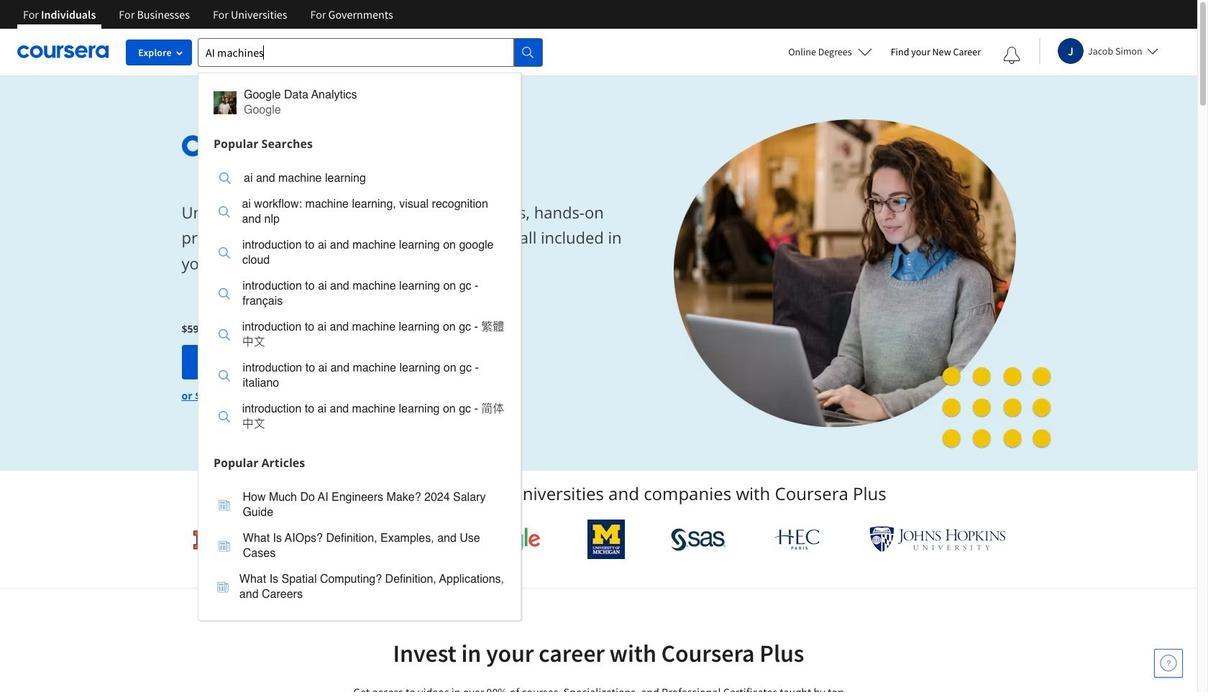 Task type: locate. For each thing, give the bounding box(es) containing it.
university of michigan image
[[587, 520, 625, 560]]

None search field
[[198, 38, 543, 621]]

suggestion image image
[[214, 91, 237, 114], [219, 173, 231, 184], [218, 206, 230, 218], [219, 247, 230, 259], [219, 288, 230, 300], [219, 329, 230, 341], [219, 370, 230, 382], [219, 411, 230, 423], [219, 500, 230, 511], [219, 541, 230, 552], [217, 582, 229, 593]]

1 vertical spatial list box
[[199, 476, 521, 620]]

johns hopkins university image
[[869, 527, 1006, 553]]

help center image
[[1160, 655, 1177, 673]]

2 list box from the top
[[199, 476, 521, 620]]

banner navigation
[[12, 0, 405, 40]]

list box
[[199, 156, 521, 450], [199, 476, 521, 620]]

hec paris image
[[772, 525, 823, 555]]

0 vertical spatial list box
[[199, 156, 521, 450]]



Task type: vqa. For each thing, say whether or not it's contained in the screenshot.
Started at the left top
no



Task type: describe. For each thing, give the bounding box(es) containing it.
university of illinois at urbana-champaign image
[[192, 528, 304, 551]]

coursera plus image
[[182, 135, 400, 157]]

What do you want to learn? text field
[[198, 38, 514, 67]]

sas image
[[671, 528, 726, 551]]

google image
[[463, 527, 541, 553]]

coursera image
[[17, 40, 109, 63]]

autocomplete results list box
[[198, 72, 521, 621]]

duke university image
[[350, 527, 417, 550]]

1 list box from the top
[[199, 156, 521, 450]]



